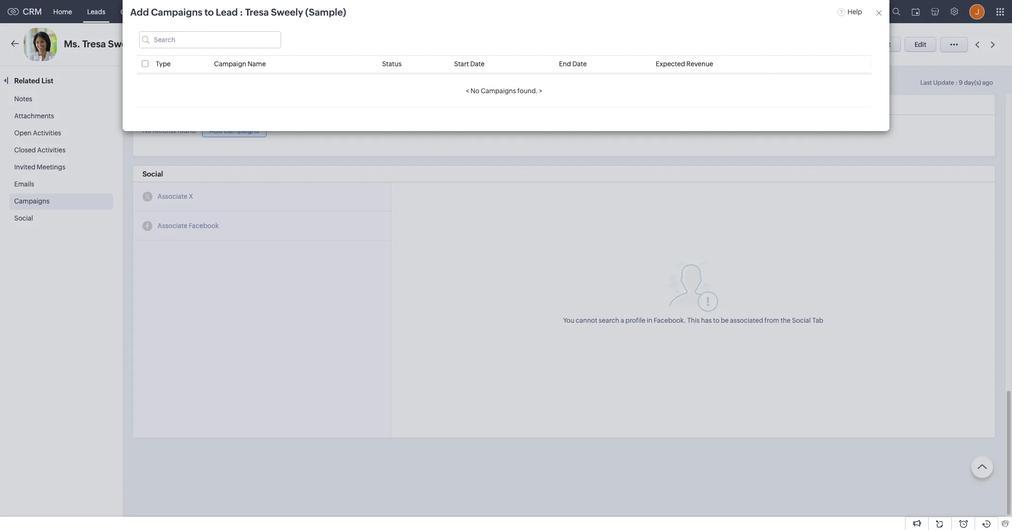 Task type: describe. For each thing, give the bounding box(es) containing it.
expected revenue
[[656, 60, 714, 68]]

reports link
[[339, 0, 378, 23]]

this
[[688, 317, 700, 324]]

invited meetings link
[[14, 163, 65, 171]]

cannot
[[576, 317, 598, 324]]

found
[[178, 127, 196, 135]]

associated
[[731, 317, 764, 324]]

morlong
[[189, 41, 217, 49]]

1 horizontal spatial tresa
[[245, 7, 269, 18]]

<
[[466, 87, 470, 95]]

be
[[721, 317, 729, 324]]

2 vertical spatial social
[[793, 317, 812, 324]]

start date
[[454, 60, 485, 68]]

ago
[[983, 79, 994, 86]]

activities for open activities
[[33, 129, 61, 137]]

associates
[[219, 41, 254, 49]]

accounts link
[[156, 0, 201, 23]]

add campaigns link
[[202, 125, 267, 137]]

ms. tresa sweely (sample) - morlong associates
[[64, 38, 254, 49]]

next record image
[[992, 41, 998, 48]]

1 horizontal spatial to
[[714, 317, 720, 324]]

the
[[781, 317, 791, 324]]

notes
[[14, 95, 32, 103]]

you cannot search a profile in facebook . this has to be associated from the social tab
[[564, 317, 824, 324]]

0 horizontal spatial facebook
[[189, 222, 219, 230]]

add for add campaigns to lead  :  tresa sweely (sample)
[[130, 7, 149, 18]]

previous record image
[[976, 41, 980, 48]]

associate for x
[[158, 193, 188, 201]]

edit
[[915, 41, 927, 48]]

1 horizontal spatial :
[[956, 79, 958, 86]]

attachments
[[14, 112, 54, 120]]

invited meetings
[[14, 163, 65, 171]]

you
[[564, 317, 575, 324]]

start
[[454, 60, 469, 68]]

related
[[14, 77, 40, 85]]

no records found
[[143, 127, 196, 135]]

search
[[599, 317, 620, 324]]

emails link
[[14, 181, 34, 188]]

end
[[560, 60, 572, 68]]

type link
[[156, 60, 171, 68]]

< no campaigns found. >
[[466, 87, 543, 95]]

-
[[186, 41, 188, 49]]

open
[[14, 129, 32, 137]]

meetings link
[[265, 0, 309, 23]]

closed activities link
[[14, 146, 66, 154]]

revenue
[[687, 60, 714, 68]]

notes link
[[14, 95, 32, 103]]

1 horizontal spatial social
[[143, 170, 163, 178]]

0 horizontal spatial social
[[14, 215, 33, 222]]

timeline link
[[196, 76, 224, 84]]

accounts
[[164, 8, 193, 15]]

related list
[[14, 77, 55, 85]]

convert
[[866, 41, 892, 48]]

date for end date
[[573, 60, 587, 68]]

invited
[[14, 163, 35, 171]]

associate x
[[158, 193, 193, 201]]

Search text field
[[139, 31, 281, 48]]

9
[[960, 79, 964, 86]]

campaign name link
[[214, 60, 266, 68]]

1 horizontal spatial no
[[471, 87, 480, 95]]

start date link
[[454, 60, 485, 68]]

campaign
[[214, 60, 246, 68]]

0 horizontal spatial meetings
[[37, 163, 65, 171]]

help link
[[838, 8, 863, 15]]

leads
[[87, 8, 105, 15]]

help
[[848, 8, 863, 15]]

profile
[[626, 317, 646, 324]]

reports
[[346, 8, 371, 15]]

convert button
[[856, 37, 902, 52]]

free
[[829, 4, 842, 11]]

records
[[153, 127, 176, 135]]

calls link
[[309, 0, 339, 23]]

free upgrade
[[822, 4, 849, 18]]

a
[[621, 317, 625, 324]]

deals
[[209, 8, 225, 15]]

add campaigns to lead  :  tresa sweely (sample)
[[130, 7, 347, 18]]

end date link
[[560, 60, 587, 68]]

>
[[540, 87, 543, 95]]

calendar image
[[913, 8, 921, 15]]



Task type: vqa. For each thing, say whether or not it's contained in the screenshot.
done!
no



Task type: locate. For each thing, give the bounding box(es) containing it.
1 vertical spatial sweely
[[108, 38, 140, 49]]

0 vertical spatial meetings
[[273, 8, 301, 15]]

associate left x
[[158, 193, 188, 201]]

closed activities
[[14, 146, 66, 154]]

home
[[53, 8, 72, 15]]

overview
[[144, 76, 175, 84]]

campaigns
[[151, 7, 203, 18], [481, 87, 517, 95], [143, 101, 181, 109], [224, 127, 259, 134], [14, 198, 50, 205]]

social
[[143, 170, 163, 178], [14, 215, 33, 222], [793, 317, 812, 324]]

campaigns link
[[14, 198, 50, 205]]

activities up invited meetings link
[[37, 146, 66, 154]]

0 horizontal spatial add
[[130, 7, 149, 18]]

status
[[382, 60, 402, 68]]

date
[[471, 60, 485, 68], [573, 60, 587, 68]]

facebook down x
[[189, 222, 219, 230]]

1 vertical spatial meetings
[[37, 163, 65, 171]]

crm link
[[8, 7, 42, 17]]

day(s)
[[965, 79, 982, 86]]

1 horizontal spatial date
[[573, 60, 587, 68]]

0 vertical spatial to
[[205, 7, 214, 18]]

0 horizontal spatial (sample)
[[143, 38, 184, 49]]

list
[[41, 77, 53, 85]]

meetings down closed activities
[[37, 163, 65, 171]]

update
[[934, 79, 955, 86]]

0 horizontal spatial date
[[471, 60, 485, 68]]

1 vertical spatial no
[[143, 127, 151, 135]]

date for start date
[[471, 60, 485, 68]]

sweely left calls 'link' on the left top
[[271, 7, 303, 18]]

1 horizontal spatial add
[[210, 127, 222, 134]]

1 associate from the top
[[158, 193, 188, 201]]

attachments link
[[14, 112, 54, 120]]

2 horizontal spatial social
[[793, 317, 812, 324]]

0 vertical spatial :
[[240, 7, 243, 18]]

timeline
[[196, 76, 224, 84]]

social down campaigns link
[[14, 215, 33, 222]]

to left be on the bottom right of page
[[714, 317, 720, 324]]

overview link
[[144, 76, 175, 84]]

calls
[[316, 8, 331, 15]]

0 vertical spatial (sample)
[[306, 7, 347, 18]]

0 horizontal spatial tresa
[[82, 38, 106, 49]]

0 vertical spatial facebook
[[189, 222, 219, 230]]

status link
[[382, 60, 402, 68]]

tresa right ms.
[[82, 38, 106, 49]]

tresa right the lead
[[245, 7, 269, 18]]

0 vertical spatial activities
[[33, 129, 61, 137]]

0 vertical spatial no
[[471, 87, 480, 95]]

: left 9
[[956, 79, 958, 86]]

x
[[189, 193, 193, 201]]

edit button
[[905, 37, 937, 52]]

0 horizontal spatial :
[[240, 7, 243, 18]]

home link
[[46, 0, 80, 23]]

crm
[[23, 7, 42, 17]]

lead
[[216, 7, 238, 18]]

facebook right in
[[654, 317, 684, 324]]

ms.
[[64, 38, 80, 49]]

0 horizontal spatial sweely
[[108, 38, 140, 49]]

tresa
[[245, 7, 269, 18], [82, 38, 106, 49]]

closed
[[14, 146, 36, 154]]

1 horizontal spatial facebook
[[654, 317, 684, 324]]

add up ms. tresa sweely (sample) - morlong associates
[[130, 7, 149, 18]]

1 vertical spatial activities
[[37, 146, 66, 154]]

tab
[[813, 317, 824, 324]]

to
[[205, 7, 214, 18], [714, 317, 720, 324]]

activities up closed activities link
[[33, 129, 61, 137]]

0 horizontal spatial to
[[205, 7, 214, 18]]

last update : 9 day(s) ago
[[921, 79, 994, 86]]

1 horizontal spatial sweely
[[271, 7, 303, 18]]

1 vertical spatial facebook
[[654, 317, 684, 324]]

1 vertical spatial (sample)
[[143, 38, 184, 49]]

add for add campaigns
[[210, 127, 222, 134]]

contacts
[[121, 8, 149, 15]]

leads link
[[80, 0, 113, 23]]

.
[[684, 317, 686, 324]]

2 date from the left
[[573, 60, 587, 68]]

: right the lead
[[240, 7, 243, 18]]

from
[[765, 317, 780, 324]]

no right <
[[471, 87, 480, 95]]

0 horizontal spatial no
[[143, 127, 151, 135]]

name
[[248, 60, 266, 68]]

last
[[921, 79, 933, 86]]

1 vertical spatial add
[[210, 127, 222, 134]]

0 vertical spatial social
[[143, 170, 163, 178]]

add campaigns
[[210, 127, 259, 134]]

tasks link
[[233, 0, 265, 23]]

to left the lead
[[205, 7, 214, 18]]

social right the
[[793, 317, 812, 324]]

add
[[130, 7, 149, 18], [210, 127, 222, 134]]

1 date from the left
[[471, 60, 485, 68]]

activities
[[33, 129, 61, 137], [37, 146, 66, 154]]

social link
[[14, 215, 33, 222]]

sweely down contacts link
[[108, 38, 140, 49]]

in
[[647, 317, 653, 324]]

2 associate from the top
[[158, 222, 188, 230]]

meetings inside meetings link
[[273, 8, 301, 15]]

associate facebook
[[158, 222, 219, 230]]

1 horizontal spatial meetings
[[273, 8, 301, 15]]

social up associate x
[[143, 170, 163, 178]]

contacts link
[[113, 0, 156, 23]]

1 vertical spatial social
[[14, 215, 33, 222]]

expected
[[656, 60, 686, 68]]

0 vertical spatial tresa
[[245, 7, 269, 18]]

meetings left calls 'link' on the left top
[[273, 8, 301, 15]]

open activities link
[[14, 129, 61, 137]]

1 horizontal spatial (sample)
[[306, 7, 347, 18]]

0 vertical spatial sweely
[[271, 7, 303, 18]]

tasks
[[241, 8, 257, 15]]

no
[[471, 87, 480, 95], [143, 127, 151, 135]]

1 vertical spatial to
[[714, 317, 720, 324]]

1 vertical spatial tresa
[[82, 38, 106, 49]]

0 vertical spatial associate
[[158, 193, 188, 201]]

deals link
[[201, 0, 233, 23]]

associate down associate x
[[158, 222, 188, 230]]

add right found
[[210, 127, 222, 134]]

date right start
[[471, 60, 485, 68]]

emails
[[14, 181, 34, 188]]

activities for closed activities
[[37, 146, 66, 154]]

found.
[[518, 87, 538, 95]]

expected revenue link
[[656, 60, 714, 68]]

type
[[156, 60, 171, 68]]

no left records
[[143, 127, 151, 135]]

date right end
[[573, 60, 587, 68]]

facebook
[[189, 222, 219, 230], [654, 317, 684, 324]]

:
[[240, 7, 243, 18], [956, 79, 958, 86]]

has
[[702, 317, 712, 324]]

associate for facebook
[[158, 222, 188, 230]]

0 vertical spatial add
[[130, 7, 149, 18]]

1 vertical spatial :
[[956, 79, 958, 86]]

1 vertical spatial associate
[[158, 222, 188, 230]]



